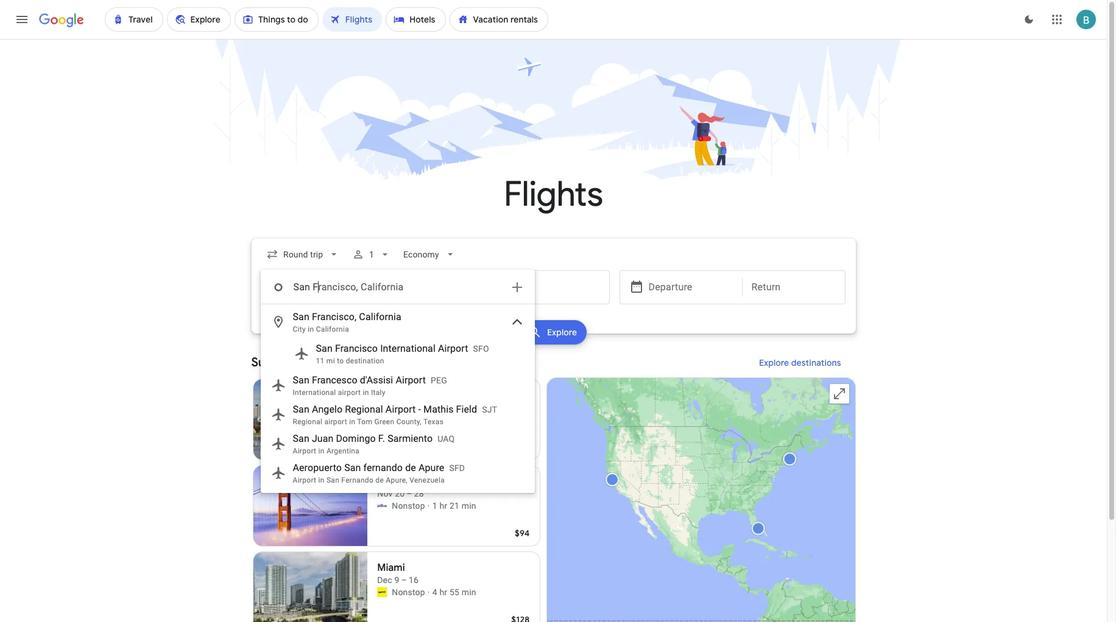 Task type: locate. For each thing, give the bounding box(es) containing it.
suggested trips from los angeles
[[251, 355, 442, 371]]

sjt
[[482, 405, 497, 415]]

1 21 from the top
[[450, 415, 460, 425]]

1 min from the top
[[462, 415, 476, 425]]

1 inside popup button
[[369, 250, 374, 260]]

airport up county, at the bottom of the page
[[386, 404, 416, 416]]

0 vertical spatial dec
[[377, 403, 392, 413]]

‌rancisco,
[[318, 282, 358, 293]]

san up nov
[[377, 476, 394, 488]]

los
[[374, 355, 393, 371]]

san for d'assisi
[[293, 375, 309, 386]]

dec for boston
[[377, 403, 392, 413]]

0 vertical spatial  image
[[428, 414, 430, 426]]

1 horizontal spatial regional
[[345, 404, 383, 416]]

0 vertical spatial jetblue image
[[377, 415, 387, 425]]

1 vertical spatial nonstop
[[392, 502, 425, 511]]

explore for explore destinations
[[759, 358, 789, 369]]

airport down angeles
[[396, 375, 426, 386]]

nonstop for boston
[[392, 415, 425, 425]]

in down "juan"
[[318, 447, 325, 456]]

1 vertical spatial 21
[[450, 502, 460, 511]]

1 horizontal spatial explore
[[759, 358, 789, 369]]

de up apure,
[[405, 463, 416, 474]]

explore right toggle nearby airports for san francisco, california "icon"
[[547, 327, 577, 338]]

list box
[[261, 305, 534, 493]]

list box containing san francisco, california
[[261, 305, 534, 493]]

0 horizontal spatial regional
[[293, 418, 322, 427]]

Departure text field
[[649, 271, 733, 304]]

21 for boston
[[450, 415, 460, 425]]

hr for san francisco
[[440, 502, 447, 511]]

1 vertical spatial 1
[[432, 502, 437, 511]]

francisco inside the san francisco nov 20 – 28
[[396, 476, 441, 488]]

in
[[308, 325, 314, 334], [363, 389, 369, 397], [349, 418, 355, 427], [318, 447, 325, 456], [318, 477, 325, 485]]

san francesco d'assisi airport peg international airport in italy
[[293, 375, 447, 397]]

san left angelo
[[293, 404, 309, 416]]

explore
[[547, 327, 577, 338], [759, 358, 789, 369]]

hr right 5
[[440, 415, 447, 425]]

None field
[[261, 244, 345, 266], [398, 244, 461, 266], [261, 244, 345, 266], [398, 244, 461, 266]]

in for francesco
[[363, 389, 369, 397]]

from
[[344, 355, 371, 371]]

list box inside enter your origin dialog
[[261, 305, 534, 493]]

5
[[432, 415, 437, 425]]

francisco inside san francisco international airport sfo 11 mi to destination
[[335, 343, 378, 355]]

0 vertical spatial min
[[462, 415, 476, 425]]

min for boston
[[462, 415, 476, 425]]

 image
[[428, 414, 430, 426], [428, 500, 430, 513]]

angeles
[[396, 355, 442, 371]]

2 nonstop from the top
[[392, 502, 425, 511]]

in left 'italy'
[[363, 389, 369, 397]]

f.
[[378, 433, 385, 445]]

california
[[361, 282, 404, 293], [359, 311, 401, 323], [316, 325, 349, 334]]

 image left 5
[[428, 414, 430, 426]]

aeropuerto san fernando de apure (sfd) option
[[261, 459, 534, 488]]

0 vertical spatial nonstop
[[392, 415, 425, 425]]

apure,
[[386, 477, 408, 485]]

de down the fernando
[[376, 477, 384, 485]]

 image inside suggested trips from los angeles region
[[428, 587, 430, 599]]

4 hr 55 min
[[432, 588, 476, 598]]

hr down venezuela
[[440, 502, 447, 511]]

san for domingo
[[293, 433, 309, 445]]

0 vertical spatial 21
[[450, 415, 460, 425]]

3 min from the top
[[462, 588, 476, 598]]

toggle nearby airports for san francisco, california image
[[510, 315, 524, 330]]

1 dec from the top
[[377, 403, 392, 413]]

0 vertical spatial regional
[[345, 404, 383, 416]]

0 vertical spatial 1
[[369, 250, 374, 260]]

1 horizontal spatial de
[[405, 463, 416, 474]]

min left sjt
[[462, 415, 476, 425]]

international inside san francesco d'assisi airport peg international airport in italy
[[293, 389, 336, 397]]

in left tom
[[349, 418, 355, 427]]

san inside san francisco international airport sfo 11 mi to destination
[[316, 343, 333, 355]]

francisco for nov
[[396, 476, 441, 488]]

airport
[[338, 389, 361, 397], [324, 418, 347, 427]]

 image
[[428, 587, 430, 599]]

1 nonstop from the top
[[392, 415, 425, 425]]

san angelo regional airport - mathis field (sjt) option
[[261, 400, 534, 430]]

21
[[450, 415, 460, 425], [450, 502, 460, 511]]

9 – 16
[[395, 576, 419, 586]]

nonstop down 20 – 28
[[392, 502, 425, 511]]

dec up spirit icon
[[377, 576, 392, 586]]

san up fernando
[[344, 463, 361, 474]]

1 up ‌rancisco, california
[[369, 250, 374, 260]]

explore inside "flight" search field
[[547, 327, 577, 338]]

1 inside suggested trips from los angeles region
[[432, 502, 437, 511]]

international
[[380, 343, 436, 355], [293, 389, 336, 397]]

1
[[369, 250, 374, 260], [432, 502, 437, 511]]

san inside san francesco d'assisi airport peg international airport in italy
[[293, 375, 309, 386]]

2 21 from the top
[[450, 502, 460, 511]]

20 – 28
[[395, 489, 424, 499]]

1 vertical spatial  image
[[428, 500, 430, 513]]

jetblue image
[[377, 415, 387, 425], [377, 502, 387, 511]]

aeropuerto san fernando de apure sfd airport in san fernando de apure, venezuela
[[293, 463, 465, 485]]

21 right 5
[[450, 415, 460, 425]]

1 horizontal spatial 1
[[432, 502, 437, 511]]

california down 1 popup button
[[361, 282, 404, 293]]

francisco up from
[[335, 343, 378, 355]]

1 vertical spatial international
[[293, 389, 336, 397]]

1 vertical spatial jetblue image
[[377, 502, 387, 511]]

1 vertical spatial hr
[[440, 502, 447, 511]]

san inside the san francisco nov 20 – 28
[[377, 476, 394, 488]]

to
[[337, 357, 344, 366]]

1 for 1 hr 21 min
[[432, 502, 437, 511]]

airport down angelo
[[324, 418, 347, 427]]

2 min from the top
[[462, 502, 476, 511]]

1 hr from the top
[[440, 415, 447, 425]]

0 vertical spatial california
[[361, 282, 404, 293]]

dec inside miami dec 9 – 16
[[377, 576, 392, 586]]

nonstop down "9 – 16" at the bottom left of the page
[[392, 588, 425, 598]]

0 vertical spatial francisco
[[335, 343, 378, 355]]

francisco
[[335, 343, 378, 355], [396, 476, 441, 488]]

hr
[[440, 415, 447, 425], [440, 502, 447, 511], [440, 588, 447, 598]]

fernando
[[341, 477, 374, 485]]

1 vertical spatial francisco
[[396, 476, 441, 488]]

san up '11'
[[316, 343, 333, 355]]

0 horizontal spatial international
[[293, 389, 336, 397]]

min for san francisco
[[462, 502, 476, 511]]

0 vertical spatial explore
[[547, 327, 577, 338]]

san down suggested
[[293, 375, 309, 386]]

in inside san juan domingo f. sarmiento uaq airport in argentina
[[318, 447, 325, 456]]

airport inside 'san angelo regional airport - mathis field sjt regional airport in tom green county, texas'
[[324, 418, 347, 427]]

21 for san francisco
[[450, 502, 460, 511]]

california down francisco,
[[316, 325, 349, 334]]

1 horizontal spatial francisco
[[396, 476, 441, 488]]

sfo
[[473, 344, 489, 354]]

1 vertical spatial min
[[462, 502, 476, 511]]

1  image from the top
[[428, 414, 430, 426]]

in inside san francisco, california city in california
[[308, 325, 314, 334]]

1 vertical spatial airport
[[324, 418, 347, 427]]

francisco up 20 – 28
[[396, 476, 441, 488]]

1 vertical spatial explore
[[759, 358, 789, 369]]

airport inside 'san angelo regional airport - mathis field sjt regional airport in tom green county, texas'
[[386, 404, 416, 416]]

2 vertical spatial nonstop
[[392, 588, 425, 598]]

san left "juan"
[[293, 433, 309, 445]]

explore left destinations
[[759, 358, 789, 369]]

4
[[432, 588, 437, 598]]

in right city
[[308, 325, 314, 334]]

-
[[418, 404, 421, 416]]

1 vertical spatial dec
[[377, 576, 392, 586]]

Return text field
[[752, 271, 836, 304]]

in inside aeropuerto san fernando de apure sfd airport in san fernando de apure, venezuela
[[318, 477, 325, 485]]

explore for explore
[[547, 327, 577, 338]]

21 down sfd
[[450, 502, 460, 511]]

airport for regional
[[386, 404, 416, 416]]

0 vertical spatial international
[[380, 343, 436, 355]]

3 hr from the top
[[440, 588, 447, 598]]

regional up "juan"
[[293, 418, 322, 427]]

regional up tom
[[345, 404, 383, 416]]

hr right 4
[[440, 588, 447, 598]]

2 dec from the top
[[377, 576, 392, 586]]

main menu image
[[15, 12, 29, 27]]

green
[[374, 418, 395, 427]]

regional
[[345, 404, 383, 416], [293, 418, 322, 427]]

in down aeropuerto on the left of page
[[318, 477, 325, 485]]

san
[[293, 311, 309, 323], [316, 343, 333, 355], [293, 375, 309, 386], [293, 404, 309, 416], [293, 433, 309, 445], [344, 463, 361, 474], [377, 476, 394, 488], [327, 477, 339, 485]]

dec inside "boston dec 2 – 9"
[[377, 403, 392, 413]]

min down sfd
[[462, 502, 476, 511]]

san juan domingo f. sarmiento uaq airport in argentina
[[293, 433, 455, 456]]

international up angeles
[[380, 343, 436, 355]]

2 jetblue image from the top
[[377, 502, 387, 511]]

1 down venezuela
[[432, 502, 437, 511]]

0 horizontal spatial de
[[376, 477, 384, 485]]

airport down aeropuerto on the left of page
[[293, 477, 316, 485]]

destinations
[[791, 358, 841, 369]]

francesco
[[312, 375, 358, 386]]

3 nonstop from the top
[[392, 588, 425, 598]]

explore inside suggested trips from los angeles region
[[759, 358, 789, 369]]

san inside san francisco, california city in california
[[293, 311, 309, 323]]

fernando
[[364, 463, 403, 474]]

international up angelo
[[293, 389, 336, 397]]

dec
[[377, 403, 392, 413], [377, 576, 392, 586]]

1 horizontal spatial international
[[380, 343, 436, 355]]

 image left 1 hr 21 min
[[428, 500, 430, 513]]

suggested
[[251, 355, 312, 371]]

angelo
[[312, 404, 343, 416]]

1 vertical spatial regional
[[293, 418, 322, 427]]

1 jetblue image from the top
[[377, 415, 387, 425]]

min
[[462, 415, 476, 425], [462, 502, 476, 511], [462, 588, 476, 598]]

airport
[[438, 343, 468, 355], [396, 375, 426, 386], [386, 404, 416, 416], [293, 447, 316, 456], [293, 477, 316, 485]]

jetblue image for dec
[[377, 415, 387, 425]]

1 vertical spatial de
[[376, 477, 384, 485]]

county,
[[397, 418, 422, 427]]

san up city
[[293, 311, 309, 323]]

2  image from the top
[[428, 500, 430, 513]]

min right 55
[[462, 588, 476, 598]]

miami
[[377, 562, 405, 575]]

airport inside san francisco international airport sfo 11 mi to destination
[[438, 343, 468, 355]]

Where else? text field
[[293, 273, 502, 302]]

0 horizontal spatial explore
[[547, 327, 577, 338]]

0 vertical spatial hr
[[440, 415, 447, 425]]

san inside san juan domingo f. sarmiento uaq airport in argentina
[[293, 433, 309, 445]]

2 vertical spatial hr
[[440, 588, 447, 598]]

san francisco nov 20 – 28
[[377, 476, 441, 499]]

venezuela
[[410, 477, 445, 485]]

2 vertical spatial min
[[462, 588, 476, 598]]

explore destinations button
[[745, 349, 856, 378]]

city
[[293, 325, 306, 334]]

2 hr from the top
[[440, 502, 447, 511]]

airport inside san francesco d'assisi airport peg international airport in italy
[[396, 375, 426, 386]]

jetblue image right tom
[[377, 415, 387, 425]]

dec up green
[[377, 403, 392, 413]]

california down where else? text box
[[359, 311, 401, 323]]

de
[[405, 463, 416, 474], [376, 477, 384, 485]]

airport up aeropuerto on the left of page
[[293, 447, 316, 456]]

airport left sfo
[[438, 343, 468, 355]]

in inside 'san angelo regional airport - mathis field sjt regional airport in tom green county, texas'
[[349, 418, 355, 427]]

apure
[[419, 463, 444, 474]]

san inside 'san angelo regional airport - mathis field sjt regional airport in tom green county, texas'
[[293, 404, 309, 416]]

0 horizontal spatial 1
[[369, 250, 374, 260]]

 image for san francisco
[[428, 500, 430, 513]]

in inside san francesco d'assisi airport peg international airport in italy
[[363, 389, 369, 397]]

airport inside aeropuerto san fernando de apure sfd airport in san fernando de apure, venezuela
[[293, 477, 316, 485]]

nonstop down 2 – 9
[[392, 415, 425, 425]]

0 vertical spatial airport
[[338, 389, 361, 397]]

0 horizontal spatial francisco
[[335, 343, 378, 355]]

nonstop
[[392, 415, 425, 425], [392, 502, 425, 511], [392, 588, 425, 598]]

jetblue image down nov
[[377, 502, 387, 511]]

mathis
[[424, 404, 454, 416]]

airport down francesco
[[338, 389, 361, 397]]

nov
[[377, 489, 393, 499]]



Task type: vqa. For each thing, say whether or not it's contained in the screenshot.
The 'San' for International
yes



Task type: describe. For each thing, give the bounding box(es) containing it.
international inside san francisco international airport sfo 11 mi to destination
[[380, 343, 436, 355]]

change appearance image
[[1015, 5, 1044, 34]]

tom
[[357, 418, 372, 427]]

origin, select multiple airports image
[[510, 280, 524, 295]]

94 US dollars text field
[[515, 528, 530, 539]]

$94
[[515, 528, 530, 539]]

1 vertical spatial california
[[359, 311, 401, 323]]

uaq
[[438, 435, 455, 444]]

Where to? text field
[[438, 271, 610, 305]]

san for nov
[[377, 476, 394, 488]]

explore destinations
[[759, 358, 841, 369]]

san juan domingo f. sarmiento (uaq) option
[[261, 430, 534, 459]]

1 button
[[347, 240, 396, 269]]

11
[[316, 357, 325, 366]]

 image for boston
[[428, 414, 430, 426]]

francisco,
[[312, 311, 357, 323]]

san francisco, california option
[[261, 308, 534, 337]]

argentina
[[327, 447, 360, 456]]

aeropuerto
[[293, 463, 342, 474]]

0 vertical spatial de
[[405, 463, 416, 474]]

nonstop for san
[[392, 502, 425, 511]]

explore button
[[520, 321, 587, 345]]

san for california
[[293, 311, 309, 323]]

in for juan
[[318, 447, 325, 456]]

min for miami
[[462, 588, 476, 598]]

domingo
[[336, 433, 376, 445]]

trips
[[315, 355, 341, 371]]

spirit image
[[377, 588, 387, 598]]

‌rancisco, california
[[318, 282, 404, 293]]

55
[[450, 588, 460, 598]]

enter your origin dialog
[[261, 270, 535, 494]]

1 hr 21 min
[[432, 502, 476, 511]]

san francisco international airport (sfo) option
[[261, 337, 534, 371]]

airport inside san juan domingo f. sarmiento uaq airport in argentina
[[293, 447, 316, 456]]

sarmiento
[[388, 433, 433, 445]]

field
[[456, 404, 477, 416]]

san angelo regional airport - mathis field sjt regional airport in tom green county, texas
[[293, 404, 497, 427]]

san francesco d'assisi airport (peg) option
[[261, 371, 534, 400]]

sfd
[[449, 464, 465, 474]]

san francisco international airport sfo 11 mi to destination
[[316, 343, 489, 366]]

jetblue image for francisco
[[377, 502, 387, 511]]

2 – 9
[[395, 403, 414, 413]]

san for international
[[316, 343, 333, 355]]

san francisco, california city in california
[[293, 311, 401, 334]]

peg
[[431, 376, 447, 386]]

1 for 1
[[369, 250, 374, 260]]

2 vertical spatial california
[[316, 325, 349, 334]]

texas
[[424, 418, 444, 427]]

airport for international
[[438, 343, 468, 355]]

italy
[[371, 389, 386, 397]]

destination
[[346, 357, 384, 366]]

dec for miami
[[377, 576, 392, 586]]

san for regional
[[293, 404, 309, 416]]

san down aeropuerto on the left of page
[[327, 477, 339, 485]]

128 US dollars text field
[[511, 615, 530, 623]]

hr for miami
[[440, 588, 447, 598]]

d'assisi
[[360, 375, 393, 386]]

mi
[[327, 357, 335, 366]]

suggested trips from los angeles region
[[251, 349, 856, 623]]

francisco for international
[[335, 343, 378, 355]]

miami dec 9 – 16
[[377, 562, 419, 586]]

hr for boston
[[440, 415, 447, 425]]

Flight search field
[[242, 239, 866, 494]]

flights
[[504, 173, 603, 216]]

boston
[[377, 389, 409, 402]]

airport for d'assisi
[[396, 375, 426, 386]]

boston dec 2 – 9
[[377, 389, 414, 413]]

airport inside san francesco d'assisi airport peg international airport in italy
[[338, 389, 361, 397]]

juan
[[312, 433, 334, 445]]

5 hr 21 min
[[432, 415, 476, 425]]

in for san
[[318, 477, 325, 485]]

nonstop for miami
[[392, 588, 425, 598]]



